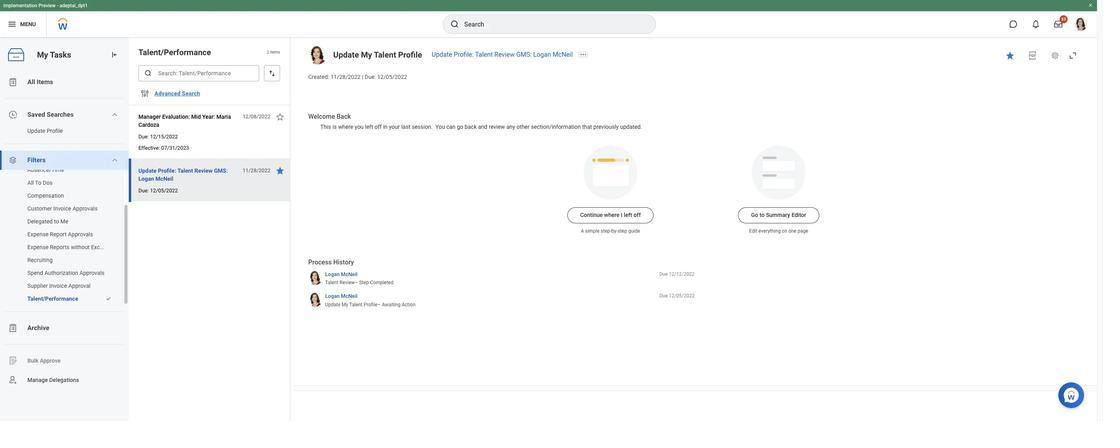 Task type: locate. For each thing, give the bounding box(es) containing it.
0 horizontal spatial gms:
[[214, 167, 228, 174]]

logan mcneil for my
[[325, 293, 358, 299]]

2 horizontal spatial my
[[361, 50, 372, 60]]

2 horizontal spatial profile
[[398, 50, 422, 60]]

1 vertical spatial 12/05/2022
[[150, 188, 178, 194]]

last
[[401, 123, 411, 130]]

approvals up without
[[68, 231, 93, 238]]

profile inside process history region
[[364, 302, 378, 308]]

expense up recruiting
[[27, 244, 49, 250]]

0 vertical spatial invoice
[[53, 205, 71, 212]]

review
[[495, 51, 515, 58], [195, 167, 213, 174], [340, 280, 355, 286]]

2 items
[[267, 50, 280, 54]]

mcneil up due: 12/05/2022
[[156, 176, 173, 182]]

due:
[[365, 74, 376, 80], [138, 134, 149, 140], [138, 188, 149, 194]]

authorization
[[45, 270, 78, 276]]

off left in
[[375, 123, 382, 130]]

all left items
[[27, 78, 35, 86]]

1 horizontal spatial off
[[634, 212, 641, 218]]

chevron down image for filters
[[112, 157, 118, 163]]

clipboard image
[[8, 323, 18, 333]]

0 vertical spatial left
[[365, 123, 373, 130]]

0 vertical spatial star image
[[1006, 51, 1015, 60]]

12/05/2022
[[377, 74, 407, 80], [150, 188, 178, 194], [669, 293, 695, 299]]

logan down talent review – step completed
[[325, 293, 340, 299]]

33
[[1062, 17, 1066, 21]]

all for all items
[[27, 78, 35, 86]]

12/05/2022 down the 12/12/2022
[[669, 293, 695, 299]]

update profile: talent review gms: logan mcneil inside 'button'
[[138, 167, 228, 182]]

0 vertical spatial –
[[355, 280, 358, 286]]

my
[[37, 50, 48, 59], [361, 50, 372, 60], [342, 302, 348, 308]]

1 due from the top
[[660, 271, 668, 277]]

0 vertical spatial due
[[660, 271, 668, 277]]

approvals for customer invoice approvals
[[73, 205, 98, 212]]

profile logan mcneil image
[[1075, 18, 1088, 32]]

1 horizontal spatial 11/28/2022
[[331, 74, 361, 80]]

1 horizontal spatial gms:
[[516, 51, 532, 58]]

talent review – step completed
[[325, 280, 394, 286]]

rename image
[[8, 356, 18, 366]]

0 horizontal spatial profile:
[[158, 167, 176, 174]]

0 vertical spatial all
[[27, 78, 35, 86]]

view printable version (pdf) image
[[1028, 51, 1038, 60]]

0 horizontal spatial update profile: talent review gms: logan mcneil
[[138, 167, 228, 182]]

2 horizontal spatial 12/05/2022
[[669, 293, 695, 299]]

logan mcneil down the history
[[325, 271, 358, 277]]

advanced
[[155, 90, 180, 97]]

|
[[362, 74, 363, 80]]

talent
[[374, 50, 396, 60], [475, 51, 493, 58], [177, 167, 193, 174], [325, 280, 338, 286], [349, 302, 363, 308]]

2 logan mcneil from the top
[[325, 293, 358, 299]]

my inside process history region
[[342, 302, 348, 308]]

approve
[[40, 357, 61, 364]]

mcneil
[[553, 51, 573, 58], [156, 176, 173, 182], [341, 271, 358, 277], [341, 293, 358, 299]]

profile:
[[454, 51, 474, 58], [158, 167, 176, 174]]

0 horizontal spatial review
[[195, 167, 213, 174]]

1 vertical spatial invoice
[[49, 283, 67, 289]]

effective: 07/31/2023
[[138, 145, 189, 151]]

1 vertical spatial logan mcneil
[[325, 293, 358, 299]]

completed
[[370, 280, 394, 286]]

1 vertical spatial 11/28/2022
[[243, 167, 271, 174]]

archive button
[[0, 318, 129, 338]]

1 horizontal spatial left
[[624, 212, 632, 218]]

0 vertical spatial where
[[338, 123, 353, 130]]

12/05/2022 for due 12/05/2022
[[669, 293, 695, 299]]

can go
[[446, 123, 463, 130]]

due
[[660, 271, 668, 277], [660, 293, 668, 299]]

1 horizontal spatial 12/05/2022
[[377, 74, 407, 80]]

to for me
[[54, 218, 59, 225]]

2 due from the top
[[660, 293, 668, 299]]

talent/performance up search: talent/performance text field
[[138, 48, 211, 57]]

off right i
[[634, 212, 641, 218]]

1 vertical spatial update profile: talent review gms: logan mcneil
[[138, 167, 228, 182]]

1 vertical spatial due
[[660, 293, 668, 299]]

2 all from the top
[[27, 180, 34, 186]]

1 horizontal spatial review
[[340, 280, 355, 286]]

0 vertical spatial search image
[[450, 19, 460, 29]]

1 vertical spatial logan mcneil button
[[325, 293, 358, 300]]

dos
[[43, 180, 53, 186]]

to inside my tasks element
[[54, 218, 59, 225]]

approvals up the approval
[[80, 270, 105, 276]]

0 vertical spatial approvals
[[73, 205, 98, 212]]

1 vertical spatial due:
[[138, 134, 149, 140]]

profile for update my talent profile – awaiting action
[[364, 302, 378, 308]]

expense down delegated
[[27, 231, 49, 238]]

expense for expense reports without exceptions
[[27, 244, 49, 250]]

0 vertical spatial talent/performance
[[138, 48, 211, 57]]

1 horizontal spatial to
[[760, 212, 765, 218]]

search image
[[450, 19, 460, 29], [144, 69, 152, 77]]

evaluation:
[[162, 114, 190, 120]]

my left tasks
[[37, 50, 48, 59]]

1 vertical spatial where
[[604, 212, 620, 218]]

welcome
[[308, 113, 335, 120]]

chevron down image inside filters dropdown button
[[112, 157, 118, 163]]

1 vertical spatial talent/performance
[[27, 295, 78, 302]]

perspective image
[[8, 155, 18, 165]]

logan mcneil
[[325, 271, 358, 277], [325, 293, 358, 299]]

0 vertical spatial gms:
[[516, 51, 532, 58]]

talent/performance down "supplier invoice approval" button
[[27, 295, 78, 302]]

1 vertical spatial off
[[634, 212, 641, 218]]

update profile
[[27, 128, 63, 134]]

logan mcneil button
[[325, 271, 358, 278], [325, 293, 358, 300]]

list
[[0, 72, 129, 390], [0, 163, 129, 305]]

logan up due: 12/05/2022
[[138, 176, 154, 182]]

menu
[[20, 21, 36, 27]]

0 horizontal spatial profile
[[47, 128, 63, 134]]

1 vertical spatial all
[[27, 180, 34, 186]]

0 vertical spatial profile
[[398, 50, 422, 60]]

1 vertical spatial gms:
[[214, 167, 228, 174]]

bulk
[[27, 357, 38, 364]]

1 all from the top
[[27, 78, 35, 86]]

0 vertical spatial chevron down image
[[112, 112, 118, 118]]

1 horizontal spatial –
[[378, 302, 381, 308]]

invoice down spend authorization approvals button
[[49, 283, 67, 289]]

2 logan mcneil button from the top
[[325, 293, 358, 300]]

2 vertical spatial profile
[[364, 302, 378, 308]]

logan mcneil button down talent review – step completed
[[325, 293, 358, 300]]

where
[[338, 123, 353, 130], [604, 212, 620, 218]]

1 vertical spatial chevron down image
[[112, 157, 118, 163]]

2 expense from the top
[[27, 244, 49, 250]]

process
[[308, 259, 332, 266]]

all left to
[[27, 180, 34, 186]]

section/information
[[531, 123, 581, 130]]

all for all to dos
[[27, 180, 34, 186]]

update profile: talent review gms: logan mcneil link
[[432, 51, 573, 58]]

left inside the welcome back this is where you left off in your last session.  you can go back and review any other section/information that previously updated.
[[365, 123, 373, 130]]

spend authorization approvals button
[[0, 266, 115, 279]]

off
[[375, 123, 382, 130], [634, 212, 641, 218]]

to right go
[[760, 212, 765, 218]]

manage delegations
[[27, 377, 79, 383]]

page
[[798, 228, 809, 234]]

0 horizontal spatial 12/05/2022
[[150, 188, 178, 194]]

– left step
[[355, 280, 358, 286]]

2 chevron down image from the top
[[112, 157, 118, 163]]

logan mcneil button down the history
[[325, 271, 358, 278]]

– left 'awaiting'
[[378, 302, 381, 308]]

left right you
[[365, 123, 373, 130]]

invoice
[[53, 205, 71, 212], [49, 283, 67, 289]]

editor
[[792, 212, 807, 218]]

my down talent review – step completed
[[342, 302, 348, 308]]

logan mcneil down talent review – step completed
[[325, 293, 358, 299]]

process history
[[308, 259, 354, 266]]

1 horizontal spatial talent/performance
[[138, 48, 211, 57]]

12/12/2022
[[669, 271, 695, 277]]

where down back
[[338, 123, 353, 130]]

0 vertical spatial off
[[375, 123, 382, 130]]

approvals for expense report approvals
[[68, 231, 93, 238]]

0 horizontal spatial off
[[375, 123, 382, 130]]

1 vertical spatial profile:
[[158, 167, 176, 174]]

0 vertical spatial expense
[[27, 231, 49, 238]]

–
[[355, 280, 358, 286], [378, 302, 381, 308]]

12/05/2022 inside item list element
[[150, 188, 178, 194]]

logan mcneil button for my
[[325, 293, 358, 300]]

clock check image
[[8, 110, 18, 120]]

list containing absence/time
[[0, 163, 129, 305]]

talent/performance inside button
[[27, 295, 78, 302]]

12/15/2022
[[150, 134, 178, 140]]

1 horizontal spatial profile
[[364, 302, 378, 308]]

gear image
[[1051, 52, 1060, 60]]

2 vertical spatial due:
[[138, 188, 149, 194]]

customer
[[27, 205, 52, 212]]

talent inside update profile: talent review gms: logan mcneil
[[177, 167, 193, 174]]

12/05/2022 down update profile: talent review gms: logan mcneil 'button' at the top of the page
[[150, 188, 178, 194]]

11/28/2022 inside item list element
[[243, 167, 271, 174]]

0 horizontal spatial search image
[[144, 69, 152, 77]]

1 expense from the top
[[27, 231, 49, 238]]

1 vertical spatial –
[[378, 302, 381, 308]]

configure image
[[140, 89, 150, 98]]

2 vertical spatial approvals
[[80, 270, 105, 276]]

all inside the all items button
[[27, 78, 35, 86]]

1 vertical spatial left
[[624, 212, 632, 218]]

chevron down image for saved searches
[[112, 112, 118, 118]]

due for due 12/12/2022
[[660, 271, 668, 277]]

to left me on the bottom left of the page
[[54, 218, 59, 225]]

1 vertical spatial expense
[[27, 244, 49, 250]]

my up the |
[[361, 50, 372, 60]]

fullscreen image
[[1068, 51, 1078, 60]]

off inside button
[[634, 212, 641, 218]]

1 list from the top
[[0, 72, 129, 390]]

without
[[71, 244, 90, 250]]

left right i
[[624, 212, 632, 218]]

0 horizontal spatial to
[[54, 218, 59, 225]]

items
[[37, 78, 53, 86]]

0 vertical spatial profile:
[[454, 51, 474, 58]]

1 chevron down image from the top
[[112, 112, 118, 118]]

customer invoice approvals button
[[0, 202, 115, 215]]

logan mcneil button for review
[[325, 271, 358, 278]]

menu banner
[[0, 0, 1097, 37]]

due down due 12/12/2022
[[660, 293, 668, 299]]

chevron down image
[[112, 112, 118, 118], [112, 157, 118, 163]]

sort image
[[268, 69, 276, 77]]

due left the 12/12/2022
[[660, 271, 668, 277]]

1 vertical spatial profile
[[47, 128, 63, 134]]

update profile: talent review gms: logan mcneil
[[432, 51, 573, 58], [138, 167, 228, 182]]

all inside all to dos button
[[27, 180, 34, 186]]

0 horizontal spatial 11/28/2022
[[243, 167, 271, 174]]

star image
[[1006, 51, 1015, 60], [275, 166, 285, 176]]

invoice up me on the bottom left of the page
[[53, 205, 71, 212]]

1 horizontal spatial profile:
[[454, 51, 474, 58]]

profile inside button
[[47, 128, 63, 134]]

2 list from the top
[[0, 163, 129, 305]]

0 vertical spatial logan mcneil button
[[325, 271, 358, 278]]

simple
[[585, 228, 600, 234]]

chevron down image inside saved searches dropdown button
[[112, 112, 118, 118]]

0 vertical spatial review
[[495, 51, 515, 58]]

item list element
[[129, 37, 291, 421]]

1 vertical spatial review
[[195, 167, 213, 174]]

star image
[[275, 112, 285, 122]]

my for update my talent profile
[[361, 50, 372, 60]]

0 vertical spatial logan mcneil
[[325, 271, 358, 277]]

2 vertical spatial 12/05/2022
[[669, 293, 695, 299]]

2 vertical spatial review
[[340, 280, 355, 286]]

logan
[[533, 51, 551, 58], [138, 176, 154, 182], [325, 271, 340, 277], [325, 293, 340, 299]]

inbox large image
[[1055, 20, 1063, 28]]

12/08/2022
[[243, 114, 271, 120]]

33 button
[[1050, 15, 1068, 33]]

due: 12/05/2022
[[138, 188, 178, 194]]

1 horizontal spatial where
[[604, 212, 620, 218]]

1 horizontal spatial my
[[342, 302, 348, 308]]

1 horizontal spatial update profile: talent review gms: logan mcneil
[[432, 51, 573, 58]]

continue where i left off button
[[567, 207, 654, 224]]

where left i
[[604, 212, 620, 218]]

mcneil down the history
[[341, 271, 358, 277]]

1 vertical spatial search image
[[144, 69, 152, 77]]

12/05/2022 inside process history region
[[669, 293, 695, 299]]

off inside the welcome back this is where you left off in your last session.  you can go back and review any other section/information that previously updated.
[[375, 123, 382, 130]]

0 horizontal spatial star image
[[275, 166, 285, 176]]

left
[[365, 123, 373, 130], [624, 212, 632, 218]]

on
[[782, 228, 788, 234]]

approvals down compensation button
[[73, 205, 98, 212]]

0 horizontal spatial where
[[338, 123, 353, 130]]

1 logan mcneil from the top
[[325, 271, 358, 277]]

manager evaluation: mid year: maria cardoza button
[[138, 112, 238, 130]]

Search: Talent/Performance text field
[[138, 65, 259, 81]]

0 horizontal spatial talent/performance
[[27, 295, 78, 302]]

updated.
[[620, 123, 642, 130]]

update inside button
[[27, 128, 45, 134]]

go to summary editor
[[751, 212, 807, 218]]

0 horizontal spatial –
[[355, 280, 358, 286]]

mcneil inside update profile: talent review gms: logan mcneil
[[156, 176, 173, 182]]

1 vertical spatial approvals
[[68, 231, 93, 238]]

expense reports without exceptions
[[27, 244, 119, 250]]

0 horizontal spatial left
[[365, 123, 373, 130]]

update my talent profile – awaiting action
[[325, 302, 416, 308]]

12/05/2022 down update my talent profile
[[377, 74, 407, 80]]

by-
[[612, 228, 618, 234]]

1 logan mcneil button from the top
[[325, 271, 358, 278]]

0 vertical spatial 11/28/2022
[[331, 74, 361, 80]]



Task type: describe. For each thing, give the bounding box(es) containing it.
all to dos
[[27, 180, 53, 186]]

and review
[[478, 123, 505, 130]]

supplier invoice approval button
[[0, 279, 115, 292]]

filters
[[27, 156, 46, 164]]

go
[[751, 212, 758, 218]]

saved searches button
[[0, 105, 129, 124]]

bulk approve
[[27, 357, 61, 364]]

welcome back this is where you left off in your last session.  you can go back and review any other section/information that previously updated.
[[308, 113, 642, 130]]

due: 12/15/2022
[[138, 134, 178, 140]]

all items button
[[0, 72, 129, 92]]

talent/performance button
[[0, 292, 102, 305]]

1 horizontal spatial star image
[[1006, 51, 1015, 60]]

cardoza
[[138, 122, 159, 128]]

update inside process history region
[[325, 302, 341, 308]]

due for due 12/05/2022
[[660, 293, 668, 299]]

2 horizontal spatial review
[[495, 51, 515, 58]]

everything
[[759, 228, 781, 234]]

left inside button
[[624, 212, 632, 218]]

continue where i left off
[[580, 212, 641, 218]]

expense for expense report approvals
[[27, 231, 49, 238]]

my tasks
[[37, 50, 71, 59]]

customer invoice approvals
[[27, 205, 98, 212]]

supplier invoice approval
[[27, 283, 91, 289]]

spend authorization approvals
[[27, 270, 105, 276]]

talent/performance inside item list element
[[138, 48, 211, 57]]

advanced search button
[[151, 85, 203, 101]]

mid
[[191, 114, 201, 120]]

created:
[[308, 74, 329, 80]]

guide
[[628, 228, 640, 234]]

recruiting
[[27, 257, 53, 263]]

delegated
[[27, 218, 53, 225]]

profile: inside update profile: talent review gms: logan mcneil
[[158, 167, 176, 174]]

archive
[[27, 324, 49, 332]]

-
[[57, 3, 58, 8]]

bulk approve link
[[0, 351, 129, 370]]

year:
[[202, 114, 215, 120]]

12/05/2022 for due: 12/05/2022
[[150, 188, 178, 194]]

step-
[[601, 228, 612, 234]]

review inside process history region
[[340, 280, 355, 286]]

report
[[50, 231, 67, 238]]

due: for update profile: talent review gms: logan mcneil
[[138, 188, 149, 194]]

created: 11/28/2022 | due: 12/05/2022
[[308, 74, 407, 80]]

manager
[[138, 114, 161, 120]]

all items
[[27, 78, 53, 86]]

0 vertical spatial 12/05/2022
[[377, 74, 407, 80]]

logan mcneil for review
[[325, 271, 358, 277]]

awaiting
[[382, 302, 401, 308]]

mcneil down talent review – step completed
[[341, 293, 358, 299]]

Search Workday  search field
[[464, 15, 639, 33]]

logan down process history
[[325, 271, 340, 277]]

absence/time button
[[0, 163, 115, 176]]

filters button
[[0, 151, 129, 170]]

check image
[[106, 296, 112, 302]]

where inside button
[[604, 212, 620, 218]]

reports
[[50, 244, 70, 250]]

manager evaluation: mid year: maria cardoza
[[138, 114, 231, 128]]

saved searches
[[27, 111, 74, 118]]

0 vertical spatial update profile: talent review gms: logan mcneil
[[432, 51, 573, 58]]

back
[[337, 113, 351, 120]]

close environment banner image
[[1089, 3, 1093, 8]]

manage
[[27, 377, 48, 383]]

absence/time
[[27, 167, 64, 173]]

my tasks element
[[0, 37, 129, 421]]

my for update my talent profile – awaiting action
[[342, 302, 348, 308]]

0 vertical spatial due:
[[365, 74, 376, 80]]

a
[[581, 228, 584, 234]]

search
[[182, 90, 200, 97]]

where inside the welcome back this is where you left off in your last session.  you can go back and review any other section/information that previously updated.
[[338, 123, 353, 130]]

step
[[618, 228, 627, 234]]

recruiting button
[[0, 254, 115, 266]]

update inside 'button'
[[138, 167, 157, 174]]

1 vertical spatial star image
[[275, 166, 285, 176]]

is
[[333, 123, 337, 130]]

profile for update my talent profile
[[398, 50, 422, 60]]

implementation
[[3, 3, 37, 8]]

update profile: talent review gms: logan mcneil button
[[138, 166, 238, 184]]

due: for manager evaluation: mid year: maria cardoza
[[138, 134, 149, 140]]

your
[[389, 123, 400, 130]]

due 12/12/2022
[[660, 271, 695, 277]]

exceptions
[[91, 244, 119, 250]]

justify image
[[7, 19, 17, 29]]

in
[[383, 123, 388, 130]]

preview
[[39, 3, 56, 8]]

clipboard image
[[8, 77, 18, 87]]

menu button
[[0, 11, 46, 37]]

this
[[320, 123, 331, 130]]

to
[[35, 180, 41, 186]]

i
[[621, 212, 623, 218]]

1 horizontal spatial search image
[[450, 19, 460, 29]]

that previously
[[582, 123, 619, 130]]

tasks
[[50, 50, 71, 59]]

transformation import image
[[110, 51, 118, 59]]

update my talent profile
[[333, 50, 422, 60]]

summary
[[766, 212, 790, 218]]

any
[[506, 123, 515, 130]]

user plus image
[[8, 375, 18, 385]]

a simple step-by-step guide
[[581, 228, 640, 234]]

invoice for approval
[[49, 283, 67, 289]]

back
[[465, 123, 477, 130]]

effective:
[[138, 145, 160, 151]]

you
[[355, 123, 364, 130]]

approval
[[68, 283, 91, 289]]

review inside update profile: talent review gms: logan mcneil
[[195, 167, 213, 174]]

invoice for approvals
[[53, 205, 71, 212]]

searches
[[47, 111, 74, 118]]

compensation
[[27, 192, 64, 199]]

employee's photo (logan mcneil) image
[[308, 46, 327, 64]]

logan down search workday search field
[[533, 51, 551, 58]]

me
[[60, 218, 68, 225]]

notifications large image
[[1032, 20, 1040, 28]]

gms: inside 'button'
[[214, 167, 228, 174]]

manage delegations link
[[0, 370, 129, 390]]

delegated to me button
[[0, 215, 115, 228]]

saved
[[27, 111, 45, 118]]

logan inside 'button'
[[138, 176, 154, 182]]

process history region
[[308, 258, 695, 311]]

approvals for spend authorization approvals
[[80, 270, 105, 276]]

spend
[[27, 270, 43, 276]]

0 horizontal spatial my
[[37, 50, 48, 59]]

compensation button
[[0, 189, 115, 202]]

all to dos button
[[0, 176, 115, 189]]

mcneil down search workday search field
[[553, 51, 573, 58]]

to for summary
[[760, 212, 765, 218]]

list containing all items
[[0, 72, 129, 390]]



Task type: vqa. For each thing, say whether or not it's contained in the screenshot.
2nd avatar from the bottom
no



